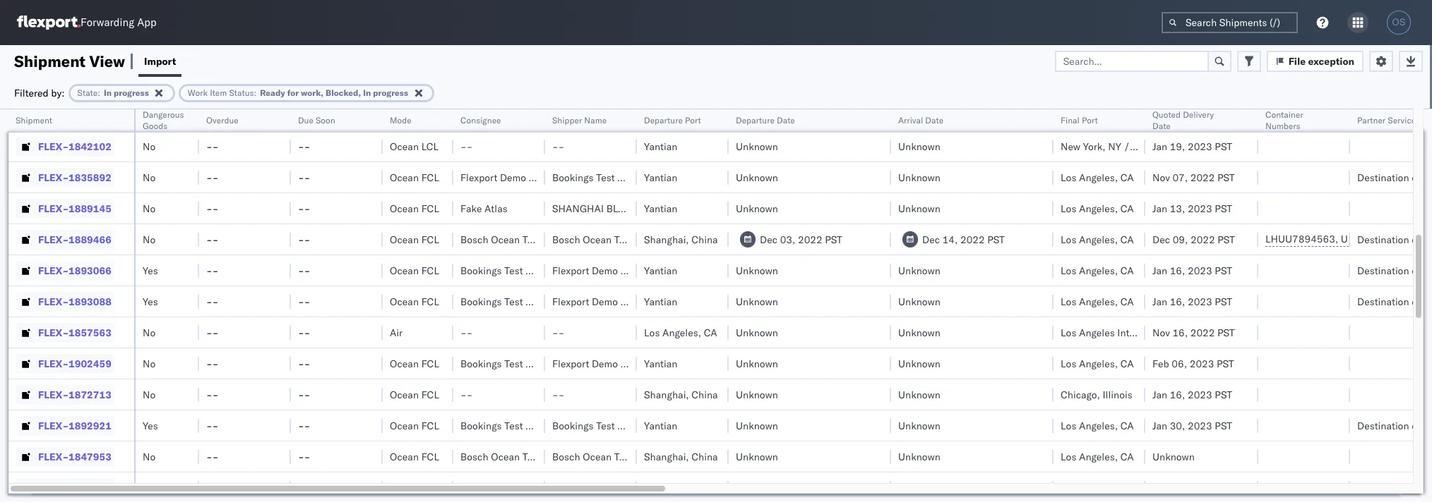 Task type: vqa. For each thing, say whether or not it's contained in the screenshot.


Task type: describe. For each thing, give the bounding box(es) containing it.
pst for flex-1889145
[[1215, 202, 1233, 215]]

shipper for flex-1893066
[[621, 265, 655, 277]]

resize handle column header for mode
[[437, 109, 453, 503]]

feb 02, 2023 pst
[[1153, 482, 1235, 495]]

deliv for flex-1892921
[[1412, 420, 1433, 433]]

1902459
[[69, 358, 111, 370]]

lcl for --
[[421, 109, 439, 122]]

final port
[[1061, 115, 1098, 126]]

pst for flex-1857563
[[1218, 327, 1235, 339]]

2022 for 16,
[[1191, 327, 1215, 339]]

ocean for 1842102
[[390, 140, 419, 153]]

resize handle column header for departure date
[[874, 109, 891, 503]]

flex- for 1898574
[[38, 482, 69, 495]]

numbers
[[1266, 121, 1301, 131]]

14,
[[943, 233, 958, 246]]

shipper for flex-1902459
[[621, 358, 655, 370]]

china for unknown
[[692, 451, 718, 464]]

chicago, illinois
[[1061, 389, 1133, 402]]

name
[[584, 115, 607, 126]]

flex- for 1902459
[[38, 358, 69, 370]]

resize handle column header for shipper name
[[620, 109, 637, 503]]

exception
[[1309, 55, 1355, 67]]

work item status : ready for work, blocked, in progress
[[188, 87, 408, 98]]

ocean for 1893066
[[390, 265, 419, 277]]

angeles, for flex-1898574
[[1079, 482, 1118, 495]]

due soon
[[298, 115, 335, 126]]

state
[[77, 87, 98, 98]]

departure port
[[644, 115, 701, 126]]

jan 16, 2023 pst for flex-1872713
[[1153, 389, 1233, 402]]

fcl for flex-1889466
[[421, 233, 439, 246]]

flex-1889145
[[38, 202, 111, 215]]

china for jan 16, 2023 pst
[[692, 389, 718, 402]]

no for flex-1847953
[[143, 451, 156, 464]]

shipper inside button
[[552, 115, 582, 126]]

filtered
[[14, 87, 49, 99]]

app
[[137, 16, 157, 29]]

2 progress from the left
[[373, 87, 408, 98]]

jan 16, 2023 pst for flex-1893066
[[1153, 265, 1233, 277]]

fcl for flex-1893088
[[421, 296, 439, 308]]

no for flex-1902459
[[143, 358, 156, 370]]

bluetech
[[607, 202, 657, 215]]

ltd
[[683, 202, 700, 215]]

new york, ny / newark, nj
[[1061, 140, 1184, 153]]

no for flex-1835605
[[143, 109, 156, 122]]

flex-1872713
[[38, 389, 111, 402]]

1889466
[[69, 233, 111, 246]]

destination deliv for 1893088
[[1358, 296, 1433, 308]]

consignee for flex-1898574
[[526, 482, 573, 495]]

angeles, for flex-1889145
[[1079, 202, 1118, 215]]

resize handle column header for departure port
[[712, 109, 729, 503]]

30,
[[1170, 420, 1186, 433]]

shanghai, china for jan
[[644, 389, 718, 402]]

partner
[[1358, 115, 1386, 126]]

los angeles, ca for 1889145
[[1061, 202, 1134, 215]]

forwarding
[[81, 16, 134, 29]]

due
[[298, 115, 314, 126]]

dec for dec 09, 2022 pst
[[1153, 233, 1170, 246]]

import button
[[138, 45, 182, 77]]

container numbers button
[[1259, 107, 1336, 132]]

resize handle column header for dangerous goods
[[182, 109, 199, 503]]

1 progress from the left
[[114, 87, 149, 98]]

destination deliv for 1889466
[[1358, 233, 1433, 246]]

yantian for flex-1889145
[[644, 202, 678, 215]]

no for flex-1889466
[[143, 233, 156, 246]]

dec for dec 14, 2022 pst
[[923, 233, 940, 246]]

shanghai
[[552, 202, 604, 215]]

forwarding app link
[[17, 16, 157, 30]]

los for flex-1847953
[[1061, 451, 1077, 464]]

os
[[1393, 17, 1406, 28]]

shanghai bluetech co., ltd
[[552, 202, 700, 215]]

19,
[[1170, 140, 1186, 153]]

quoted
[[1153, 109, 1181, 120]]

2023 for flex-1902459
[[1190, 358, 1215, 370]]

yantian for flex-1892921
[[644, 420, 678, 433]]

arrival
[[899, 115, 923, 126]]

no for flex-1889145
[[143, 202, 156, 215]]

flex-1892921
[[38, 420, 111, 433]]

file exception
[[1289, 55, 1355, 67]]

1835892
[[69, 171, 111, 184]]

partner services
[[1358, 115, 1421, 126]]

flex-1835892 button
[[16, 168, 114, 188]]

customs
[[1390, 109, 1428, 122]]

chicago,
[[1061, 389, 1100, 402]]

flex-1892921 button
[[16, 416, 114, 436]]

ready
[[260, 87, 285, 98]]

bookings test consignee for flex-1898574
[[461, 482, 573, 495]]

jan for flex-1842102
[[1153, 140, 1168, 153]]

view
[[89, 51, 125, 71]]

angeles
[[1079, 327, 1115, 339]]

ocean for 1889466
[[390, 233, 419, 246]]

jan for flex-1892921
[[1153, 420, 1168, 433]]

flex- for 1892921
[[38, 420, 69, 433]]

delivery
[[1183, 109, 1214, 120]]

ocean fcl for flex-1898574
[[390, 482, 439, 495]]

flex-1842102 button
[[16, 137, 114, 156]]

shanghai, china for dec
[[644, 233, 718, 246]]

filtered by:
[[14, 87, 65, 99]]

flex-1835605 button
[[16, 106, 114, 125]]

los angeles international airport
[[1061, 327, 1209, 339]]

consignee inside "button"
[[461, 115, 501, 126]]

flexport demo shipper co. for 1893066
[[552, 265, 672, 277]]

blocked,
[[326, 87, 361, 98]]

los for flex-1857563
[[1061, 327, 1077, 339]]

deliv for flex-1889466
[[1412, 233, 1433, 246]]

09,
[[1173, 233, 1188, 246]]

no for flex-1835892
[[143, 171, 156, 184]]

flex-1835605
[[38, 109, 111, 122]]

2 in from the left
[[363, 87, 371, 98]]

ca for flex-1889466
[[1121, 233, 1134, 246]]

flex- for 1872713
[[38, 389, 69, 402]]

by:
[[51, 87, 65, 99]]

nov 16, 2022 pst
[[1153, 327, 1235, 339]]

ocean fcl for flex-1889466
[[390, 233, 439, 246]]

1893066
[[69, 265, 111, 277]]

jan for flex-1893066
[[1153, 265, 1168, 277]]

fcl for flex-1889145
[[421, 202, 439, 215]]

flex- for 1893088
[[38, 296, 69, 308]]

ocean fcl for flex-1835892
[[390, 171, 439, 184]]

los for flex-1892921
[[1061, 420, 1077, 433]]

goods
[[143, 121, 168, 131]]

consignee button
[[453, 112, 531, 126]]

dangerous goods
[[143, 109, 184, 131]]

4 resize handle column header from the left
[[366, 109, 383, 503]]

ocean for 1835892
[[390, 171, 419, 184]]

yes for flex-1893066
[[143, 265, 158, 277]]

pst for flex-1889466
[[1218, 233, 1235, 246]]

pst for flex-1893066
[[1215, 265, 1233, 277]]

dangerous goods button
[[136, 107, 194, 132]]

shipper for flex-1893088
[[621, 296, 655, 308]]

16, for flex-1893088
[[1170, 296, 1186, 308]]

los for flex-1889466
[[1061, 233, 1077, 246]]

1835605
[[69, 109, 111, 122]]

3 shanghai, china from the top
[[644, 451, 718, 464]]

2 : from the left
[[254, 87, 257, 98]]

york,
[[1083, 140, 1106, 153]]

flex- for 1835892
[[38, 171, 69, 184]]

3 resize handle column header from the left
[[274, 109, 291, 503]]

newark,
[[1133, 140, 1170, 153]]

no for flex-1872713
[[143, 389, 156, 402]]

consignee for flex-1892921
[[526, 420, 573, 433]]

pst right "14,"
[[988, 233, 1005, 246]]

los angeles, ca for 1892921
[[1061, 420, 1134, 433]]

file
[[1289, 55, 1306, 67]]

1847953
[[69, 451, 111, 464]]

angeles, for flex-1847953
[[1079, 451, 1118, 464]]

ocean for 1847953
[[390, 451, 419, 464]]

ocean for 1893088
[[390, 296, 419, 308]]

fcl for flex-1835892
[[421, 171, 439, 184]]

2023 for flex-1893066
[[1188, 265, 1213, 277]]

ocean for 1898574
[[390, 482, 419, 495]]

departure date
[[736, 115, 795, 126]]

angeles, for flex-1893066
[[1079, 265, 1118, 277]]

shipper name
[[552, 115, 607, 126]]

fcl for flex-1898574
[[421, 482, 439, 495]]

flex-1835892
[[38, 171, 111, 184]]

flex-1898574 button
[[16, 479, 114, 498]]

1893088
[[69, 296, 111, 308]]

bookings test shipper china for yes
[[552, 420, 681, 433]]

1842102
[[69, 140, 111, 153]]

departure date button
[[729, 112, 877, 126]]

jan 13, 2023 pst
[[1153, 202, 1233, 215]]

1889145
[[69, 202, 111, 215]]

Search... text field
[[1055, 51, 1209, 72]]

final port button
[[1054, 112, 1132, 126]]

flex-1847953
[[38, 451, 111, 464]]

1 : from the left
[[98, 87, 100, 98]]

flexport for 1902459
[[552, 358, 589, 370]]

flex-1857563
[[38, 327, 111, 339]]



Task type: locate. For each thing, give the bounding box(es) containing it.
no for flex-1898574
[[143, 482, 156, 495]]

6 destination from the top
[[1358, 482, 1410, 495]]

flex-1889145 button
[[16, 199, 114, 219]]

6 flex- from the top
[[38, 265, 69, 277]]

1 dec from the left
[[760, 233, 778, 246]]

3 jan from the top
[[1153, 265, 1168, 277]]

departure inside button
[[644, 115, 683, 126]]

shipment view
[[14, 51, 125, 71]]

flex-1902459 button
[[16, 354, 114, 374]]

pst down dec 09, 2022 pst
[[1215, 265, 1233, 277]]

4 jan from the top
[[1153, 296, 1168, 308]]

los angeles, ca
[[1061, 171, 1134, 184], [1061, 202, 1134, 215], [1061, 233, 1134, 246], [1061, 265, 1134, 277], [1061, 296, 1134, 308], [644, 327, 717, 339], [1061, 358, 1134, 370], [1061, 420, 1134, 433], [1061, 451, 1134, 464], [1061, 482, 1134, 495]]

0 horizontal spatial :
[[98, 87, 100, 98]]

destination for flex-1892921
[[1358, 420, 1410, 433]]

ocean for 1892921
[[390, 420, 419, 433]]

jan for flex-1872713
[[1153, 389, 1168, 402]]

flex- up flex-1889145 button
[[38, 171, 69, 184]]

fake
[[461, 202, 482, 215]]

3 flex- from the top
[[38, 171, 69, 184]]

1 fcl from the top
[[421, 171, 439, 184]]

los angeles, ca for 1835892
[[1061, 171, 1134, 184]]

1 in from the left
[[104, 87, 112, 98]]

feb
[[1153, 358, 1170, 370], [1153, 482, 1170, 495]]

8 flex- from the top
[[38, 327, 69, 339]]

pst right 09,
[[1218, 233, 1235, 246]]

1 departure from the left
[[644, 115, 683, 126]]

jan left 13,
[[1153, 202, 1168, 215]]

7 fcl from the top
[[421, 389, 439, 402]]

flex-
[[38, 109, 69, 122], [38, 140, 69, 153], [38, 171, 69, 184], [38, 202, 69, 215], [38, 233, 69, 246], [38, 265, 69, 277], [38, 296, 69, 308], [38, 327, 69, 339], [38, 358, 69, 370], [38, 389, 69, 402], [38, 420, 69, 433], [38, 451, 69, 464], [38, 482, 69, 495]]

flexport for 1893066
[[552, 265, 589, 277]]

pst up dec 09, 2022 pst
[[1215, 202, 1233, 215]]

destination for flex-1893066
[[1358, 265, 1410, 277]]

2 deliv from the top
[[1412, 233, 1433, 246]]

jan 30, 2023 pst
[[1153, 420, 1233, 433]]

2 vertical spatial shanghai,
[[644, 451, 689, 464]]

flex-1857563 button
[[16, 323, 114, 343]]

2 flex- from the top
[[38, 140, 69, 153]]

consignee for flex-1893066
[[526, 265, 573, 277]]

--
[[206, 109, 219, 122], [298, 109, 310, 122], [461, 109, 473, 122], [552, 109, 565, 122], [644, 109, 656, 122], [1061, 109, 1073, 122], [206, 140, 219, 153], [298, 140, 310, 153], [461, 140, 473, 153], [552, 140, 565, 153], [206, 171, 219, 184], [298, 171, 310, 184], [206, 202, 219, 215], [298, 202, 310, 215], [206, 233, 219, 246], [298, 233, 310, 246], [206, 265, 219, 277], [298, 265, 310, 277], [206, 296, 219, 308], [298, 296, 310, 308], [206, 327, 219, 339], [298, 327, 310, 339], [461, 327, 473, 339], [552, 327, 565, 339], [206, 358, 219, 370], [298, 358, 310, 370], [206, 389, 219, 402], [298, 389, 310, 402], [461, 389, 473, 402], [552, 389, 565, 402], [206, 420, 219, 433], [298, 420, 310, 433], [206, 451, 219, 464], [298, 451, 310, 464], [206, 482, 219, 495], [298, 482, 310, 495]]

flex-1893088 button
[[16, 292, 114, 312]]

fcl for flex-1872713
[[421, 389, 439, 402]]

2 yes from the top
[[143, 296, 158, 308]]

shipment inside button
[[16, 115, 52, 126]]

16, up airport
[[1170, 296, 1186, 308]]

dec left "14,"
[[923, 233, 940, 246]]

date inside quoted delivery date
[[1153, 121, 1171, 131]]

los for flex-1889145
[[1061, 202, 1077, 215]]

2023 for flex-1892921
[[1188, 420, 1213, 433]]

2 yantian from the top
[[644, 171, 678, 184]]

2022 right "14,"
[[961, 233, 985, 246]]

2022 right 09,
[[1191, 233, 1215, 246]]

pst for flex-1892921
[[1215, 420, 1233, 433]]

feb 06, 2023 pst
[[1153, 358, 1235, 370]]

16, down 09,
[[1170, 265, 1186, 277]]

flex- down flex-1889466 button
[[38, 265, 69, 277]]

feb for feb 02, 2023 pst
[[1153, 482, 1170, 495]]

nov left airport
[[1153, 327, 1170, 339]]

2 ocean lcl from the top
[[390, 140, 439, 153]]

3 yes from the top
[[143, 420, 158, 433]]

1 horizontal spatial dec
[[923, 233, 940, 246]]

feb left 02,
[[1153, 482, 1170, 495]]

1 horizontal spatial port
[[1082, 115, 1098, 126]]

jan left 30,
[[1153, 420, 1168, 433]]

jan 16, 2023 pst up jan 30, 2023 pst
[[1153, 389, 1233, 402]]

yantian for flex-1893088
[[644, 296, 678, 308]]

flex- up flex-1872713 button
[[38, 358, 69, 370]]

2023 up "nov 16, 2022 pst"
[[1188, 296, 1213, 308]]

1 no from the top
[[143, 109, 156, 122]]

9 no from the top
[[143, 451, 156, 464]]

flex- up flex-1902459 button
[[38, 327, 69, 339]]

8 resize handle column header from the left
[[712, 109, 729, 503]]

destination deliv for 1893066
[[1358, 265, 1433, 277]]

jan 16, 2023 pst for flex-1893088
[[1153, 296, 1233, 308]]

in right blocked,
[[363, 87, 371, 98]]

pst right 30,
[[1215, 420, 1233, 433]]

6 no from the top
[[143, 327, 156, 339]]

departure inside "button"
[[736, 115, 775, 126]]

1 jan from the top
[[1153, 140, 1168, 153]]

1 feb from the top
[[1153, 358, 1170, 370]]

jan 16, 2023 pst down dec 09, 2022 pst
[[1153, 265, 1233, 277]]

2023 for flex-1893088
[[1188, 296, 1213, 308]]

shipment down filtered
[[16, 115, 52, 126]]

1 vertical spatial bookings test shipper china
[[552, 482, 681, 495]]

los for flex-1898574
[[1061, 482, 1077, 495]]

mode button
[[383, 112, 439, 126]]

deliv for flex-1893088
[[1412, 296, 1433, 308]]

9 ocean fcl from the top
[[390, 451, 439, 464]]

2 no from the top
[[143, 140, 156, 153]]

8 fcl from the top
[[421, 420, 439, 433]]

ca for flex-1835892
[[1121, 171, 1134, 184]]

jan right illinois
[[1153, 389, 1168, 402]]

2 vertical spatial yes
[[143, 420, 158, 433]]

1 resize handle column header from the left
[[117, 109, 134, 503]]

flex-1898574
[[38, 482, 111, 495]]

yantian for flex-1835892
[[644, 171, 678, 184]]

flex- for 1842102
[[38, 140, 69, 153]]

consignee for flex-1902459
[[526, 358, 573, 370]]

flexport demo shipper co. for 1902459
[[552, 358, 672, 370]]

jan down dec 09, 2022 pst
[[1153, 265, 1168, 277]]

services
[[1388, 115, 1421, 126]]

flex- up flex-1857563 button
[[38, 296, 69, 308]]

2 feb from the top
[[1153, 482, 1170, 495]]

bookings test shipper china for no
[[552, 482, 681, 495]]

import
[[144, 55, 176, 67]]

los angeles, ca for 1893088
[[1061, 296, 1134, 308]]

6 resize handle column header from the left
[[528, 109, 545, 503]]

5 flex- from the top
[[38, 233, 69, 246]]

0 horizontal spatial departure
[[644, 115, 683, 126]]

2 lcl from the top
[[421, 140, 439, 153]]

flex-1889466
[[38, 233, 111, 246]]

13 resize handle column header from the left
[[1334, 109, 1351, 503]]

02,
[[1172, 482, 1187, 495]]

1 horizontal spatial :
[[254, 87, 257, 98]]

0 vertical spatial nov
[[1153, 171, 1170, 184]]

progress
[[114, 87, 149, 98], [373, 87, 408, 98]]

1 flex- from the top
[[38, 109, 69, 122]]

yes right 1893066 at bottom left
[[143, 265, 158, 277]]

flexport. image
[[17, 16, 81, 30]]

13,
[[1170, 202, 1186, 215]]

2 vertical spatial shanghai, china
[[644, 451, 718, 464]]

illinois
[[1103, 389, 1133, 402]]

11 flex- from the top
[[38, 420, 69, 433]]

1 horizontal spatial date
[[926, 115, 944, 126]]

4 ocean fcl from the top
[[390, 265, 439, 277]]

bookings test consignee for flex-1893088
[[461, 296, 573, 308]]

3 yantian from the top
[[644, 202, 678, 215]]

2 fcl from the top
[[421, 202, 439, 215]]

2023 for flex-1872713
[[1188, 389, 1213, 402]]

1 lcl from the top
[[421, 109, 439, 122]]

16, up '06,'
[[1173, 327, 1188, 339]]

quoted delivery date button
[[1146, 107, 1245, 132]]

state : in progress
[[77, 87, 149, 98]]

2 resize handle column header from the left
[[182, 109, 199, 503]]

1 vertical spatial nov
[[1153, 327, 1170, 339]]

5 fcl from the top
[[421, 296, 439, 308]]

03,
[[780, 233, 796, 246]]

export customs
[[1358, 109, 1428, 122]]

1898574
[[69, 482, 111, 495]]

3 dec from the left
[[1153, 233, 1170, 246]]

2022
[[1191, 171, 1215, 184], [798, 233, 823, 246], [961, 233, 985, 246], [1191, 233, 1215, 246], [1191, 327, 1215, 339]]

lcl down mode button
[[421, 140, 439, 153]]

yes right 1893088
[[143, 296, 158, 308]]

1 vertical spatial shanghai, china
[[644, 389, 718, 402]]

0 vertical spatial feb
[[1153, 358, 1170, 370]]

pst right 02,
[[1217, 482, 1235, 495]]

1 yantian from the top
[[644, 140, 678, 153]]

fake atlas
[[461, 202, 508, 215]]

4 fcl from the top
[[421, 265, 439, 277]]

6 ocean fcl from the top
[[390, 358, 439, 370]]

0 vertical spatial jan 16, 2023 pst
[[1153, 265, 1233, 277]]

nov for nov 07, 2022 pst
[[1153, 171, 1170, 184]]

ca for flex-1892921
[[1121, 420, 1134, 433]]

0 vertical spatial shipment
[[14, 51, 85, 71]]

destination for flex-1889466
[[1358, 233, 1410, 246]]

pst right airport
[[1218, 327, 1235, 339]]

dec left "03,"
[[760, 233, 778, 246]]

date for departure date
[[777, 115, 795, 126]]

1 jan 16, 2023 pst from the top
[[1153, 265, 1233, 277]]

demo for 1893066
[[592, 265, 618, 277]]

fcl for flex-1902459
[[421, 358, 439, 370]]

12 resize handle column header from the left
[[1242, 109, 1259, 503]]

1 port from the left
[[685, 115, 701, 126]]

2023 right 30,
[[1188, 420, 1213, 433]]

flex- up flex-1893066 button
[[38, 233, 69, 246]]

work
[[188, 87, 208, 98]]

item
[[210, 87, 227, 98]]

flex- up the flex-1847953 button
[[38, 420, 69, 433]]

nov 07, 2022 pst
[[1153, 171, 1235, 184]]

3 fcl from the top
[[421, 233, 439, 246]]

2 shanghai, china from the top
[[644, 389, 718, 402]]

2023 down feb 06, 2023 pst
[[1188, 389, 1213, 402]]

1 destination from the top
[[1358, 171, 1410, 184]]

resize handle column header
[[117, 109, 134, 503], [182, 109, 199, 503], [274, 109, 291, 503], [366, 109, 383, 503], [437, 109, 453, 503], [528, 109, 545, 503], [620, 109, 637, 503], [712, 109, 729, 503], [874, 109, 891, 503], [1037, 109, 1054, 503], [1129, 109, 1146, 503], [1242, 109, 1259, 503], [1334, 109, 1351, 503]]

1 horizontal spatial departure
[[736, 115, 775, 126]]

test
[[596, 171, 615, 184], [523, 233, 541, 246], [614, 233, 633, 246], [504, 265, 523, 277], [504, 296, 523, 308], [504, 358, 523, 370], [504, 420, 523, 433], [596, 420, 615, 433], [523, 451, 541, 464], [614, 451, 633, 464], [504, 482, 523, 495], [596, 482, 615, 495]]

ocean
[[390, 109, 419, 122], [390, 140, 419, 153], [390, 171, 419, 184], [390, 202, 419, 215], [390, 233, 419, 246], [491, 233, 520, 246], [583, 233, 612, 246], [390, 265, 419, 277], [390, 296, 419, 308], [390, 358, 419, 370], [390, 389, 419, 402], [390, 420, 419, 433], [390, 451, 419, 464], [491, 451, 520, 464], [583, 451, 612, 464], [390, 482, 419, 495]]

ca for flex-1902459
[[1121, 358, 1134, 370]]

16, up 30,
[[1170, 389, 1186, 402]]

dec 09, 2022 pst
[[1153, 233, 1235, 246]]

ocean fcl for flex-1892921
[[390, 420, 439, 433]]

ocean fcl for flex-1847953
[[390, 451, 439, 464]]

yantian for flex-1842102
[[644, 140, 678, 153]]

shipment button
[[8, 112, 120, 126]]

jan 19, 2023 pst
[[1153, 140, 1233, 153]]

flex-1842102
[[38, 140, 111, 153]]

2022 right "03,"
[[798, 233, 823, 246]]

port
[[685, 115, 701, 126], [1082, 115, 1098, 126]]

lcl for yantian
[[421, 140, 439, 153]]

quoted delivery date
[[1153, 109, 1214, 131]]

1 ocean lcl from the top
[[390, 109, 439, 122]]

flex-1847953 button
[[16, 447, 114, 467]]

angeles, for flex-1889466
[[1079, 233, 1118, 246]]

1 ocean fcl from the top
[[390, 171, 439, 184]]

pst down jan 19, 2023 pst
[[1218, 171, 1235, 184]]

2 jan from the top
[[1153, 202, 1168, 215]]

pst right "03,"
[[825, 233, 843, 246]]

2023 right nj on the top right of the page
[[1188, 140, 1213, 153]]

2023 right 13,
[[1188, 202, 1213, 215]]

5 ocean fcl from the top
[[390, 296, 439, 308]]

flex- up flex-1889466 button
[[38, 202, 69, 215]]

no for flex-1857563
[[143, 327, 156, 339]]

6 fcl from the top
[[421, 358, 439, 370]]

2022 up feb 06, 2023 pst
[[1191, 327, 1215, 339]]

flex-1872713 button
[[16, 385, 114, 405]]

1872713
[[69, 389, 111, 402]]

2023 down dec 09, 2022 pst
[[1188, 265, 1213, 277]]

resize handle column header for consignee
[[528, 109, 545, 503]]

departure port button
[[637, 112, 715, 126]]

2 destination from the top
[[1358, 233, 1410, 246]]

pst down feb 06, 2023 pst
[[1215, 389, 1233, 402]]

10 flex- from the top
[[38, 389, 69, 402]]

port for final port
[[1082, 115, 1098, 126]]

bosch ocean test
[[461, 233, 541, 246], [552, 233, 633, 246], [461, 451, 541, 464], [552, 451, 633, 464]]

flex- down flex-1902459 button
[[38, 389, 69, 402]]

flex- for 1893066
[[38, 265, 69, 277]]

7 yantian from the top
[[644, 420, 678, 433]]

flexport demo shipper co.
[[461, 171, 580, 184], [552, 265, 672, 277], [552, 296, 672, 308], [552, 358, 672, 370]]

angeles, for flex-1892921
[[1079, 420, 1118, 433]]

1 vertical spatial lcl
[[421, 140, 439, 153]]

2 departure from the left
[[736, 115, 775, 126]]

ocean lcl for yantian
[[390, 140, 439, 153]]

0 horizontal spatial in
[[104, 87, 112, 98]]

16,
[[1170, 265, 1186, 277], [1170, 296, 1186, 308], [1173, 327, 1188, 339], [1170, 389, 1186, 402]]

destination deliv for 1898574
[[1358, 482, 1433, 495]]

: left ready
[[254, 87, 257, 98]]

no
[[143, 109, 156, 122], [143, 140, 156, 153], [143, 171, 156, 184], [143, 202, 156, 215], [143, 233, 156, 246], [143, 327, 156, 339], [143, 358, 156, 370], [143, 389, 156, 402], [143, 451, 156, 464], [143, 482, 156, 495]]

2023 right 02,
[[1190, 482, 1215, 495]]

6 destination deliv from the top
[[1358, 482, 1433, 495]]

os button
[[1383, 6, 1416, 39]]

2 dec from the left
[[923, 233, 940, 246]]

1 vertical spatial ocean lcl
[[390, 140, 439, 153]]

progress up dangerous
[[114, 87, 149, 98]]

pst for flex-1842102
[[1215, 140, 1233, 153]]

flex- down the flex-1892921 button
[[38, 451, 69, 464]]

los for flex-1893088
[[1061, 296, 1077, 308]]

flex-1902459
[[38, 358, 111, 370]]

dec left 09,
[[1153, 233, 1170, 246]]

0 horizontal spatial date
[[777, 115, 795, 126]]

2 shanghai, from the top
[[644, 389, 689, 402]]

flex- down shipment button
[[38, 140, 69, 153]]

shipper
[[552, 115, 582, 126], [529, 171, 564, 184], [621, 265, 655, 277], [621, 296, 655, 308], [621, 358, 655, 370], [618, 420, 652, 433], [618, 482, 652, 495]]

1 horizontal spatial in
[[363, 87, 371, 98]]

soon
[[316, 115, 335, 126]]

ocean lcl for --
[[390, 109, 439, 122]]

1 vertical spatial feb
[[1153, 482, 1170, 495]]

destination for flex-1835892
[[1358, 171, 1410, 184]]

yes right 1892921
[[143, 420, 158, 433]]

pst for flex-1898574
[[1217, 482, 1235, 495]]

ocean fcl for flex-1872713
[[390, 389, 439, 402]]

demo for 1893088
[[592, 296, 618, 308]]

shipment for shipment
[[16, 115, 52, 126]]

1 shanghai, china from the top
[[644, 233, 718, 246]]

los angeles, ca for 1893066
[[1061, 265, 1134, 277]]

1 horizontal spatial progress
[[373, 87, 408, 98]]

6 yantian from the top
[[644, 358, 678, 370]]

fcl for flex-1847953
[[421, 451, 439, 464]]

0 vertical spatial shanghai,
[[644, 233, 689, 246]]

jan up "international"
[[1153, 296, 1168, 308]]

5 destination deliv from the top
[[1358, 420, 1433, 433]]

ocean fcl for flex-1889145
[[390, 202, 439, 215]]

departure
[[644, 115, 683, 126], [736, 115, 775, 126]]

co. for 1902459
[[658, 358, 672, 370]]

1 yes from the top
[[143, 265, 158, 277]]

10 fcl from the top
[[421, 482, 439, 495]]

10 no from the top
[[143, 482, 156, 495]]

10 ocean fcl from the top
[[390, 482, 439, 495]]

dec 14, 2022 pst
[[923, 233, 1005, 246]]

ca for flex-1893088
[[1121, 296, 1134, 308]]

shipment up by:
[[14, 51, 85, 71]]

1 nov from the top
[[1153, 171, 1170, 184]]

0 vertical spatial ocean lcl
[[390, 109, 439, 122]]

pst for flex-1872713
[[1215, 389, 1233, 402]]

07,
[[1173, 171, 1188, 184]]

2 ocean fcl from the top
[[390, 202, 439, 215]]

shanghai, for dec
[[644, 233, 689, 246]]

2 vertical spatial jan 16, 2023 pst
[[1153, 389, 1233, 402]]

arrival date button
[[891, 112, 1040, 126]]

6 jan from the top
[[1153, 420, 1168, 433]]

pst down quoted delivery date button
[[1215, 140, 1233, 153]]

ca
[[1121, 171, 1134, 184], [1121, 202, 1134, 215], [1121, 233, 1134, 246], [1121, 265, 1134, 277], [1121, 296, 1134, 308], [704, 327, 717, 339], [1121, 358, 1134, 370], [1121, 420, 1134, 433], [1121, 451, 1134, 464], [1121, 482, 1134, 495]]

1892921
[[69, 420, 111, 433]]

/
[[1124, 140, 1130, 153]]

0 horizontal spatial port
[[685, 115, 701, 126]]

4 destination deliv from the top
[[1358, 296, 1433, 308]]

los angeles, ca for 1898574
[[1061, 482, 1134, 495]]

1 deliv from the top
[[1412, 171, 1433, 184]]

: up 1835605
[[98, 87, 100, 98]]

flex- down by:
[[38, 109, 69, 122]]

in right state on the top
[[104, 87, 112, 98]]

date
[[777, 115, 795, 126], [926, 115, 944, 126], [1153, 121, 1171, 131]]

5 destination from the top
[[1358, 420, 1410, 433]]

nj
[[1173, 140, 1184, 153]]

0 horizontal spatial dec
[[760, 233, 778, 246]]

feb for feb 06, 2023 pst
[[1153, 358, 1170, 370]]

destination deliv
[[1358, 171, 1433, 184], [1358, 233, 1433, 246], [1358, 265, 1433, 277], [1358, 296, 1433, 308], [1358, 420, 1433, 433], [1358, 482, 1433, 495]]

1 vertical spatial jan 16, 2023 pst
[[1153, 296, 1233, 308]]

9 flex- from the top
[[38, 358, 69, 370]]

pst for flex-1902459
[[1217, 358, 1235, 370]]

flex- inside 'button'
[[38, 171, 69, 184]]

Search Shipments (/) text field
[[1162, 12, 1298, 33]]

3 jan 16, 2023 pst from the top
[[1153, 389, 1233, 402]]

2022 right 07,
[[1191, 171, 1215, 184]]

3 destination from the top
[[1358, 265, 1410, 277]]

pst up "nov 16, 2022 pst"
[[1215, 296, 1233, 308]]

date for arrival date
[[926, 115, 944, 126]]

10 resize handle column header from the left
[[1037, 109, 1054, 503]]

lcl right mode
[[421, 109, 439, 122]]

demo for 1902459
[[592, 358, 618, 370]]

flex-1889466 button
[[16, 230, 114, 250]]

ocean for 1889145
[[390, 202, 419, 215]]

8 no from the top
[[143, 389, 156, 402]]

2 horizontal spatial dec
[[1153, 233, 1170, 246]]

flex- for 1889145
[[38, 202, 69, 215]]

2022 for 14,
[[961, 233, 985, 246]]

1 vertical spatial yes
[[143, 296, 158, 308]]

1 vertical spatial shanghai,
[[644, 389, 689, 402]]

1 bookings test shipper china from the top
[[552, 420, 681, 433]]

0 vertical spatial shanghai, china
[[644, 233, 718, 246]]

flex- for 1835605
[[38, 109, 69, 122]]

nov left 07,
[[1153, 171, 1170, 184]]

5 no from the top
[[143, 233, 156, 246]]

0 vertical spatial bookings test shipper china
[[552, 420, 681, 433]]

9 fcl from the top
[[421, 451, 439, 464]]

7 ocean fcl from the top
[[390, 389, 439, 402]]

flexport demo shipper co. for 1893088
[[552, 296, 672, 308]]

progress up mode
[[373, 87, 408, 98]]

dec 03, 2022 pst
[[760, 233, 843, 246]]

feb left '06,'
[[1153, 358, 1170, 370]]

1 destination deliv from the top
[[1358, 171, 1433, 184]]

co.,
[[660, 202, 680, 215]]

4 deliv from the top
[[1412, 296, 1433, 308]]

jan left 19,
[[1153, 140, 1168, 153]]

flex- down the flex-1847953 button
[[38, 482, 69, 495]]

pst down "nov 16, 2022 pst"
[[1217, 358, 1235, 370]]

flexport for 1893088
[[552, 296, 589, 308]]

resize handle column header for arrival date
[[1037, 109, 1054, 503]]

dec
[[760, 233, 778, 246], [923, 233, 940, 246], [1153, 233, 1170, 246]]

0 vertical spatial yes
[[143, 265, 158, 277]]

2 nov from the top
[[1153, 327, 1170, 339]]

1857563
[[69, 327, 111, 339]]

2 port from the left
[[1082, 115, 1098, 126]]

jan 16, 2023 pst up airport
[[1153, 296, 1233, 308]]

for
[[287, 87, 299, 98]]

7 flex- from the top
[[38, 296, 69, 308]]

0 horizontal spatial progress
[[114, 87, 149, 98]]

12 flex- from the top
[[38, 451, 69, 464]]

flex- for 1847953
[[38, 451, 69, 464]]

angeles, for flex-1835892
[[1079, 171, 1118, 184]]

0 vertical spatial lcl
[[421, 109, 439, 122]]

date inside "button"
[[777, 115, 795, 126]]

1 vertical spatial shipment
[[16, 115, 52, 126]]

2 horizontal spatial date
[[1153, 121, 1171, 131]]

3 shanghai, from the top
[[644, 451, 689, 464]]

deliv
[[1412, 171, 1433, 184], [1412, 233, 1433, 246], [1412, 265, 1433, 277], [1412, 296, 1433, 308], [1412, 420, 1433, 433], [1412, 482, 1433, 495]]

fcl for flex-1892921
[[421, 420, 439, 433]]

china for dec 09, 2022 pst
[[692, 233, 718, 246]]

7 resize handle column header from the left
[[620, 109, 637, 503]]

shanghai, china
[[644, 233, 718, 246], [644, 389, 718, 402], [644, 451, 718, 464]]

flex- inside button
[[38, 265, 69, 277]]

8 yantian from the top
[[644, 482, 678, 495]]

2023 right '06,'
[[1190, 358, 1215, 370]]



